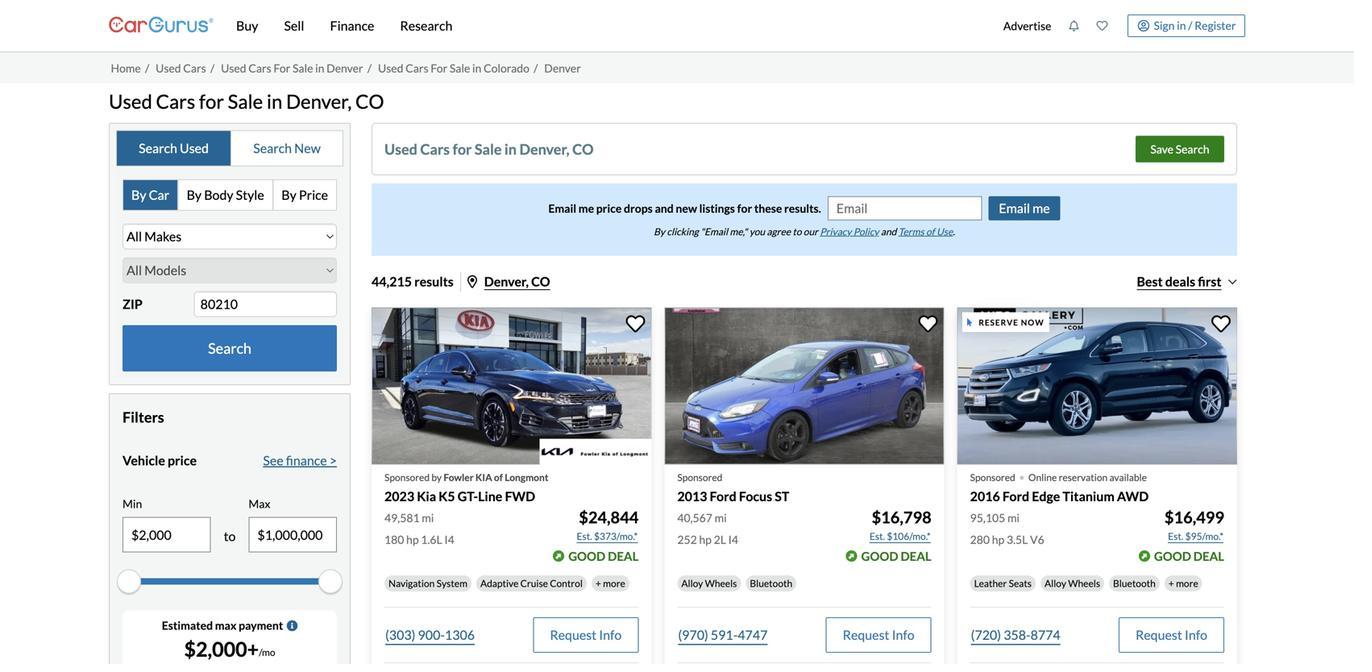 Task type: locate. For each thing, give the bounding box(es) containing it.
of right the kia
[[494, 472, 503, 483]]

2 hp from the left
[[699, 533, 712, 546]]

alloy wheels down 2l
[[681, 577, 737, 589]]

i4
[[444, 533, 454, 546], [728, 533, 738, 546]]

1 horizontal spatial for
[[453, 140, 472, 158]]

and right policy
[[881, 226, 897, 237]]

0 horizontal spatial price
[[168, 452, 197, 468]]

email for email me price drops and new listings for these results.
[[548, 201, 576, 215]]

0 horizontal spatial good
[[568, 549, 606, 563]]

3 sponsored from the left
[[970, 472, 1015, 483]]

mi up 2l
[[715, 511, 727, 525]]

alloy down 252
[[681, 577, 703, 589]]

tab list containing by car
[[123, 179, 337, 211]]

search new
[[253, 140, 321, 156]]

hp right 280
[[992, 533, 1005, 546]]

+ down est. $95/mo.* button
[[1169, 577, 1174, 589]]

1 alloy from the left
[[681, 577, 703, 589]]

ford left the edge
[[1003, 489, 1029, 504]]

0 vertical spatial tab list
[[116, 130, 343, 166]]

more down est. $95/mo.* button
[[1176, 577, 1198, 589]]

hp inside 49,581 mi 180 hp 1.6l i4
[[406, 533, 419, 546]]

1 horizontal spatial request info button
[[826, 617, 932, 653]]

sign
[[1154, 18, 1175, 32]]

i4 inside 49,581 mi 180 hp 1.6l i4
[[444, 533, 454, 546]]

3 info from the left
[[1185, 627, 1208, 643]]

1 horizontal spatial wheels
[[1068, 577, 1100, 589]]

sponsored for 2013
[[677, 472, 723, 483]]

by for by car
[[131, 187, 146, 203]]

ford inside sponsored · online reservation available 2016 ford edge titanium awd
[[1003, 489, 1029, 504]]

price
[[596, 201, 622, 215], [168, 452, 197, 468]]

by left body
[[187, 187, 202, 203]]

max
[[249, 497, 270, 511]]

i4 right 2l
[[728, 533, 738, 546]]

2016
[[970, 489, 1000, 504]]

2 for from the left
[[431, 61, 447, 75]]

hp inside 95,105 mi 280 hp 3.5l v6
[[992, 533, 1005, 546]]

1 ford from the left
[[710, 489, 737, 504]]

deal down $373/mo.*
[[608, 549, 639, 563]]

search for search new
[[253, 140, 292, 156]]

alloy wheels right seats
[[1045, 577, 1100, 589]]

used cars for sale in denver, co
[[109, 90, 384, 113], [385, 140, 594, 158]]

alloy wheels
[[681, 577, 737, 589], [1045, 577, 1100, 589]]

40,567
[[677, 511, 713, 525]]

ebony black 2023 kia k5 gt-line fwd sedan front-wheel drive 8-speed automatic image
[[372, 307, 652, 465]]

358-
[[1004, 627, 1031, 643]]

sale
[[293, 61, 313, 75], [450, 61, 470, 75], [228, 90, 263, 113], [475, 140, 502, 158]]

results
[[414, 274, 454, 289]]

+ more
[[596, 577, 625, 589], [1169, 577, 1198, 589]]

0 horizontal spatial co
[[355, 90, 384, 113]]

(720)
[[971, 627, 1001, 643]]

1 vertical spatial to
[[224, 529, 236, 544]]

1 horizontal spatial for
[[431, 61, 447, 75]]

request info button for fowler kia of longmont
[[533, 617, 639, 653]]

1 vertical spatial and
[[881, 226, 897, 237]]

1 horizontal spatial used cars for sale in denver, co
[[385, 140, 594, 158]]

2023
[[385, 489, 414, 504]]

1 horizontal spatial request
[[843, 627, 890, 643]]

mi inside 95,105 mi 280 hp 3.5l v6
[[1008, 511, 1020, 525]]

$16,798
[[872, 508, 932, 527]]

>
[[329, 452, 337, 468]]

1 horizontal spatial mi
[[715, 511, 727, 525]]

search up car
[[139, 140, 177, 156]]

menu containing sign in / register
[[995, 3, 1245, 48]]

/
[[1188, 18, 1193, 32], [145, 61, 149, 75], [210, 61, 215, 75], [367, 61, 372, 75], [534, 61, 538, 75]]

price right vehicle
[[168, 452, 197, 468]]

2 vertical spatial denver,
[[484, 274, 529, 289]]

1.6l
[[421, 533, 442, 546]]

est. inside the "$24,844 est. $373/mo.*"
[[577, 530, 592, 542]]

1306
[[445, 627, 475, 643]]

register
[[1195, 18, 1236, 32]]

i4 for $16,798
[[728, 533, 738, 546]]

0 horizontal spatial request info button
[[533, 617, 639, 653]]

0 horizontal spatial to
[[224, 529, 236, 544]]

est. inside $16,499 est. $95/mo.*
[[1168, 530, 1184, 542]]

more down $373/mo.*
[[603, 577, 625, 589]]

est. for ·
[[1168, 530, 1184, 542]]

1 horizontal spatial request info
[[843, 627, 915, 643]]

sponsored inside sponsored · online reservation available 2016 ford edge titanium awd
[[970, 472, 1015, 483]]

est. inside $16,798 est. $106/mo.*
[[870, 530, 885, 542]]

1 + from the left
[[596, 577, 601, 589]]

filters
[[123, 408, 164, 426]]

me,"
[[730, 226, 748, 237]]

sign in / register
[[1154, 18, 1236, 32]]

1 est. from the left
[[577, 530, 592, 542]]

ford right the 2013
[[710, 489, 737, 504]]

max
[[215, 619, 237, 632]]

49,581 mi 180 hp 1.6l i4
[[385, 511, 454, 546]]

line
[[478, 489, 502, 504]]

and left new
[[655, 201, 674, 215]]

by body style tab
[[179, 180, 273, 210]]

2 horizontal spatial request info
[[1136, 627, 1208, 643]]

by left price on the top left
[[282, 187, 296, 203]]

0 horizontal spatial mi
[[422, 511, 434, 525]]

good deal down est. $95/mo.* button
[[1154, 549, 1224, 563]]

menu bar
[[214, 0, 995, 52]]

denver down finance dropdown button
[[327, 61, 363, 75]]

hp right 180
[[406, 533, 419, 546]]

(970) 591-4747 button
[[677, 617, 769, 653]]

search inside tab
[[139, 140, 177, 156]]

0 horizontal spatial est.
[[577, 530, 592, 542]]

0 horizontal spatial + more
[[596, 577, 625, 589]]

our
[[804, 226, 818, 237]]

used cars link
[[156, 61, 206, 75]]

info
[[599, 627, 622, 643], [892, 627, 915, 643], [1185, 627, 1208, 643]]

1 horizontal spatial bluetooth
[[1113, 577, 1156, 589]]

0 horizontal spatial request info
[[550, 627, 622, 643]]

/ left register
[[1188, 18, 1193, 32]]

2013
[[677, 489, 707, 504]]

email for email me
[[999, 200, 1030, 216]]

2 + from the left
[[1169, 577, 1174, 589]]

0 horizontal spatial request
[[550, 627, 597, 643]]

sponsored · online reservation available 2016 ford edge titanium awd
[[970, 462, 1149, 504]]

1 horizontal spatial denver
[[544, 61, 581, 75]]

search right save
[[1176, 142, 1210, 156]]

search used tab
[[117, 131, 231, 166]]

sponsored up 2016
[[970, 472, 1015, 483]]

for
[[274, 61, 290, 75], [431, 61, 447, 75]]

search down zip phone field
[[208, 339, 251, 357]]

alloy right seats
[[1045, 577, 1066, 589]]

1 vertical spatial tab list
[[123, 179, 337, 211]]

est. down $16,499
[[1168, 530, 1184, 542]]

2 i4 from the left
[[728, 533, 738, 546]]

1 horizontal spatial email
[[999, 200, 1030, 216]]

$2,000+ /mo
[[184, 637, 275, 662]]

2 horizontal spatial hp
[[992, 533, 1005, 546]]

est. $373/mo.* button
[[576, 528, 639, 544]]

request for fowler kia of longmont
[[550, 627, 597, 643]]

price
[[299, 187, 328, 203]]

2 horizontal spatial good
[[1154, 549, 1191, 563]]

1 horizontal spatial i4
[[728, 533, 738, 546]]

1 horizontal spatial good
[[861, 549, 898, 563]]

2 horizontal spatial request info button
[[1119, 617, 1224, 653]]

2 request info button from the left
[[826, 617, 932, 653]]

2 good from the left
[[861, 549, 898, 563]]

1 i4 from the left
[[444, 533, 454, 546]]

sponsored up the 2013
[[677, 472, 723, 483]]

1 horizontal spatial good deal
[[861, 549, 932, 563]]

edge
[[1032, 489, 1060, 504]]

buy button
[[223, 0, 271, 52]]

·
[[1019, 462, 1025, 491]]

good deal down est. $106/mo.* button
[[861, 549, 932, 563]]

Email email field
[[828, 197, 981, 219]]

price left drops
[[596, 201, 622, 215]]

sponsored inside sponsored 2013 ford focus st
[[677, 472, 723, 483]]

3 request info button from the left
[[1119, 617, 1224, 653]]

leather
[[974, 577, 1007, 589]]

good deal down est. $373/mo.* button
[[568, 549, 639, 563]]

by left clicking
[[654, 226, 665, 237]]

colorado
[[484, 61, 530, 75]]

for down sell popup button
[[274, 61, 290, 75]]

2 ford from the left
[[1003, 489, 1029, 504]]

request for ·
[[1136, 627, 1182, 643]]

1 hp from the left
[[406, 533, 419, 546]]

good down est. $95/mo.* button
[[1154, 549, 1191, 563]]

$24,844 est. $373/mo.*
[[577, 508, 639, 542]]

252
[[677, 533, 697, 546]]

est. $106/mo.* button
[[869, 528, 932, 544]]

kia
[[476, 472, 492, 483]]

1 request info from the left
[[550, 627, 622, 643]]

+ more down est. $95/mo.* button
[[1169, 577, 1198, 589]]

1 horizontal spatial + more
[[1169, 577, 1198, 589]]

2 horizontal spatial for
[[737, 201, 752, 215]]

2 horizontal spatial est.
[[1168, 530, 1184, 542]]

1 deal from the left
[[608, 549, 639, 563]]

est.
[[577, 530, 592, 542], [870, 530, 885, 542], [1168, 530, 1184, 542]]

3 request from the left
[[1136, 627, 1182, 643]]

1 info from the left
[[599, 627, 622, 643]]

info for ·
[[1185, 627, 1208, 643]]

sponsored inside sponsored by fowler kia of longmont 2023 kia k5 gt-line fwd
[[385, 472, 430, 483]]

adaptive cruise control
[[480, 577, 583, 589]]

deal down $95/mo.*
[[1194, 549, 1224, 563]]

2 horizontal spatial request
[[1136, 627, 1182, 643]]

0 horizontal spatial ford
[[710, 489, 737, 504]]

min
[[123, 497, 142, 511]]

menu
[[995, 3, 1245, 48]]

used cars for sale in colorado link
[[378, 61, 530, 75]]

email me price drops and new listings for these results.
[[548, 201, 821, 215]]

search left new
[[253, 140, 292, 156]]

sponsored up the 2023
[[385, 472, 430, 483]]

me inside email me button
[[1033, 200, 1050, 216]]

/ right home "link"
[[145, 61, 149, 75]]

2 horizontal spatial deal
[[1194, 549, 1224, 563]]

to left our at the top right of the page
[[793, 226, 802, 237]]

me for email me price drops and new listings for these results.
[[579, 201, 594, 215]]

0 horizontal spatial sponsored
[[385, 472, 430, 483]]

2 alloy wheels from the left
[[1045, 577, 1100, 589]]

4747
[[738, 627, 768, 643]]

ford
[[710, 489, 737, 504], [1003, 489, 1029, 504]]

0 vertical spatial for
[[199, 90, 224, 113]]

1 + more from the left
[[596, 577, 625, 589]]

wheels right seats
[[1068, 577, 1100, 589]]

1 horizontal spatial +
[[1169, 577, 1174, 589]]

2 vertical spatial co
[[531, 274, 550, 289]]

good down est. $373/mo.* button
[[568, 549, 606, 563]]

0 horizontal spatial of
[[494, 472, 503, 483]]

0 horizontal spatial i4
[[444, 533, 454, 546]]

mi for by
[[422, 511, 434, 525]]

email inside button
[[999, 200, 1030, 216]]

2 est. from the left
[[870, 530, 885, 542]]

3 good deal from the left
[[1154, 549, 1224, 563]]

search inside tab
[[253, 140, 292, 156]]

2 horizontal spatial good deal
[[1154, 549, 1224, 563]]

2 sponsored from the left
[[677, 472, 723, 483]]

$16,798 est. $106/mo.*
[[870, 508, 932, 542]]

system
[[437, 577, 467, 589]]

mi down kia
[[422, 511, 434, 525]]

2 horizontal spatial co
[[572, 140, 594, 158]]

available
[[1110, 472, 1147, 483]]

1 vertical spatial of
[[494, 472, 503, 483]]

1 horizontal spatial ford
[[1003, 489, 1029, 504]]

0 horizontal spatial alloy wheels
[[681, 577, 737, 589]]

1 vertical spatial price
[[168, 452, 197, 468]]

1 request info button from the left
[[533, 617, 639, 653]]

1 request from the left
[[550, 627, 597, 643]]

+ more right control
[[596, 577, 625, 589]]

1 horizontal spatial more
[[1176, 577, 1198, 589]]

you
[[749, 226, 765, 237]]

hp left 2l
[[699, 533, 712, 546]]

1 vertical spatial co
[[572, 140, 594, 158]]

longmont
[[505, 472, 549, 483]]

3 est. from the left
[[1168, 530, 1184, 542]]

$2,000+
[[184, 637, 259, 662]]

by for by price
[[282, 187, 296, 203]]

0 horizontal spatial denver
[[327, 61, 363, 75]]

by inside tab
[[131, 187, 146, 203]]

+ right control
[[596, 577, 601, 589]]

3 mi from the left
[[1008, 511, 1020, 525]]

of left use
[[926, 226, 935, 237]]

0 vertical spatial and
[[655, 201, 674, 215]]

0 horizontal spatial alloy
[[681, 577, 703, 589]]

1 horizontal spatial est.
[[870, 530, 885, 542]]

deal for fowler kia of longmont
[[608, 549, 639, 563]]

sponsored
[[385, 472, 430, 483], [677, 472, 723, 483], [970, 472, 1015, 483]]

3 good from the left
[[1154, 549, 1191, 563]]

2 more from the left
[[1176, 577, 1198, 589]]

advertise
[[1003, 19, 1051, 33]]

info circle image
[[286, 620, 298, 631]]

home / used cars / used cars for sale in denver / used cars for sale in colorado / denver
[[111, 61, 581, 75]]

to left max text box
[[224, 529, 236, 544]]

reserve now
[[979, 317, 1044, 327]]

mi inside 40,567 mi 252 hp 2l i4
[[715, 511, 727, 525]]

focus
[[739, 489, 772, 504]]

0 horizontal spatial more
[[603, 577, 625, 589]]

2 horizontal spatial info
[[1185, 627, 1208, 643]]

"email
[[701, 226, 728, 237]]

/mo
[[259, 647, 275, 658]]

tab list
[[116, 130, 343, 166], [123, 179, 337, 211]]

wheels
[[705, 577, 737, 589], [1068, 577, 1100, 589]]

deal down $106/mo.* at the bottom right
[[901, 549, 932, 563]]

ford inside sponsored 2013 ford focus st
[[710, 489, 737, 504]]

1 for from the left
[[274, 61, 290, 75]]

i4 inside 40,567 mi 252 hp 2l i4
[[728, 533, 738, 546]]

2 good deal from the left
[[861, 549, 932, 563]]

finance button
[[317, 0, 387, 52]]

1 horizontal spatial alloy wheels
[[1045, 577, 1100, 589]]

wheels down 2l
[[705, 577, 737, 589]]

0 horizontal spatial hp
[[406, 533, 419, 546]]

0 vertical spatial of
[[926, 226, 935, 237]]

agree
[[767, 226, 791, 237]]

0 horizontal spatial bluetooth
[[750, 577, 793, 589]]

0 horizontal spatial good deal
[[568, 549, 639, 563]]

estimated
[[162, 619, 213, 632]]

est. for fowler kia of longmont
[[577, 530, 592, 542]]

tab list containing search used
[[116, 130, 343, 166]]

advertise link
[[995, 3, 1060, 48]]

style
[[236, 187, 264, 203]]

mi inside 49,581 mi 180 hp 1.6l i4
[[422, 511, 434, 525]]

0 vertical spatial used cars for sale in denver, co
[[109, 90, 384, 113]]

fwd
[[505, 489, 535, 504]]

1 horizontal spatial to
[[793, 226, 802, 237]]

hp for by
[[406, 533, 419, 546]]

0 horizontal spatial for
[[274, 61, 290, 75]]

request info button
[[533, 617, 639, 653], [826, 617, 932, 653], [1119, 617, 1224, 653]]

0 horizontal spatial wheels
[[705, 577, 737, 589]]

good
[[568, 549, 606, 563], [861, 549, 898, 563], [1154, 549, 1191, 563]]

sell
[[284, 18, 304, 33]]

hp for ·
[[992, 533, 1005, 546]]

est. down $16,798
[[870, 530, 885, 542]]

0 horizontal spatial info
[[599, 627, 622, 643]]

0 horizontal spatial for
[[199, 90, 224, 113]]

0 vertical spatial price
[[596, 201, 622, 215]]

0 horizontal spatial email
[[548, 201, 576, 215]]

1 good from the left
[[568, 549, 606, 563]]

denver right the colorado
[[544, 61, 581, 75]]

use
[[937, 226, 953, 237]]

hp
[[406, 533, 419, 546], [699, 533, 712, 546], [992, 533, 1005, 546]]

1 horizontal spatial alloy
[[1045, 577, 1066, 589]]

1 horizontal spatial sponsored
[[677, 472, 723, 483]]

2 horizontal spatial sponsored
[[970, 472, 1015, 483]]

0 vertical spatial co
[[355, 90, 384, 113]]

by left car
[[131, 187, 146, 203]]

car
[[149, 187, 169, 203]]

1 horizontal spatial deal
[[901, 549, 932, 563]]

0 horizontal spatial deal
[[608, 549, 639, 563]]

good down est. $106/mo.* button
[[861, 549, 898, 563]]

i4 right 1.6l
[[444, 533, 454, 546]]

mi up '3.5l'
[[1008, 511, 1020, 525]]

request info for ·
[[1136, 627, 1208, 643]]

1 vertical spatial used cars for sale in denver, co
[[385, 140, 594, 158]]

1 vertical spatial for
[[453, 140, 472, 158]]

1 horizontal spatial hp
[[699, 533, 712, 546]]

of inside sponsored by fowler kia of longmont 2023 kia k5 gt-line fwd
[[494, 472, 503, 483]]

est. down $24,844
[[577, 530, 592, 542]]

gt-
[[458, 489, 478, 504]]

map marker alt image
[[467, 275, 477, 288]]

2 mi from the left
[[715, 511, 727, 525]]

1 horizontal spatial price
[[596, 201, 622, 215]]

for down research popup button
[[431, 61, 447, 75]]

1 mi from the left
[[422, 511, 434, 525]]

hp inside 40,567 mi 252 hp 2l i4
[[699, 533, 712, 546]]

0 horizontal spatial me
[[579, 201, 594, 215]]

1 horizontal spatial me
[[1033, 200, 1050, 216]]

591-
[[711, 627, 738, 643]]

1 good deal from the left
[[568, 549, 639, 563]]

1 horizontal spatial info
[[892, 627, 915, 643]]

2 horizontal spatial mi
[[1008, 511, 1020, 525]]

black 2016 ford edge titanium awd suv / crossover all-wheel drive 6-speed automatic image
[[957, 307, 1237, 465]]

3 request info from the left
[[1136, 627, 1208, 643]]

3 hp from the left
[[992, 533, 1005, 546]]

save
[[1151, 142, 1174, 156]]

1 sponsored from the left
[[385, 472, 430, 483]]

3 deal from the left
[[1194, 549, 1224, 563]]

0 horizontal spatial +
[[596, 577, 601, 589]]

2 vertical spatial for
[[737, 201, 752, 215]]

fowler kia of longmont image
[[540, 439, 652, 465]]

deal for ·
[[1194, 549, 1224, 563]]



Task type: describe. For each thing, give the bounding box(es) containing it.
vehicle price
[[123, 452, 197, 468]]

new
[[676, 201, 697, 215]]

1 wheels from the left
[[705, 577, 737, 589]]

2 + more from the left
[[1169, 577, 1198, 589]]

3.5l
[[1007, 533, 1028, 546]]

clicking
[[667, 226, 699, 237]]

kia
[[417, 489, 436, 504]]

44,215
[[372, 274, 412, 289]]

(303)
[[385, 627, 415, 643]]

ZIP telephone field
[[194, 291, 337, 317]]

buy
[[236, 18, 258, 33]]

privacy policy link
[[820, 226, 879, 237]]

used cars for sale in denver link
[[221, 61, 363, 75]]

Min text field
[[123, 518, 210, 552]]

mouse pointer image
[[967, 318, 972, 326]]

1 alloy wheels from the left
[[681, 577, 737, 589]]

900-
[[418, 627, 445, 643]]

v6
[[1030, 533, 1044, 546]]

these
[[754, 201, 782, 215]]

zip
[[123, 296, 143, 312]]

me for email me
[[1033, 200, 1050, 216]]

results.
[[784, 201, 821, 215]]

cargurus logo homepage link image
[[109, 3, 214, 49]]

search used
[[139, 140, 209, 156]]

sell button
[[271, 0, 317, 52]]

1 horizontal spatial co
[[531, 274, 550, 289]]

in inside menu item
[[1177, 18, 1186, 32]]

drops
[[624, 201, 653, 215]]

listings
[[699, 201, 735, 215]]

40,567 mi 252 hp 2l i4
[[677, 511, 738, 546]]

reserve
[[979, 317, 1019, 327]]

sponsored for ·
[[970, 472, 1015, 483]]

by car tab
[[123, 180, 179, 210]]

st
[[775, 489, 789, 504]]

request info button for ·
[[1119, 617, 1224, 653]]

1 denver from the left
[[327, 61, 363, 75]]

mi for 2013
[[715, 511, 727, 525]]

0 horizontal spatial used cars for sale in denver, co
[[109, 90, 384, 113]]

terms
[[899, 226, 924, 237]]

menu bar containing buy
[[214, 0, 995, 52]]

good for ·
[[1154, 549, 1191, 563]]

$24,844
[[579, 508, 639, 527]]

2 info from the left
[[892, 627, 915, 643]]

info for fowler kia of longmont
[[599, 627, 622, 643]]

fowler
[[444, 472, 474, 483]]

by clicking "email me," you agree to our privacy policy and terms of use .
[[654, 226, 955, 237]]

terms of use link
[[899, 226, 953, 237]]

search new tab
[[231, 131, 343, 166]]

180
[[385, 533, 404, 546]]

vehicle
[[123, 452, 165, 468]]

1 horizontal spatial of
[[926, 226, 935, 237]]

see finance > link
[[263, 451, 337, 470]]

used inside tab
[[180, 140, 209, 156]]

2 deal from the left
[[901, 549, 932, 563]]

95,105
[[970, 511, 1005, 525]]

(970) 591-4747
[[678, 627, 768, 643]]

leather seats
[[974, 577, 1032, 589]]

sponsored by fowler kia of longmont 2023 kia k5 gt-line fwd
[[385, 472, 549, 504]]

sponsored for by
[[385, 472, 430, 483]]

good for fowler kia of longmont
[[568, 549, 606, 563]]

$16,499 est. $95/mo.*
[[1165, 508, 1224, 542]]

see
[[263, 452, 283, 468]]

(720) 358-8774
[[971, 627, 1061, 643]]

$106/mo.*
[[887, 530, 931, 542]]

email me
[[999, 200, 1050, 216]]

privacy
[[820, 226, 852, 237]]

49,581
[[385, 511, 420, 525]]

finance
[[286, 452, 327, 468]]

saved cars image
[[1097, 20, 1108, 31]]

0 vertical spatial to
[[793, 226, 802, 237]]

good deal for ·
[[1154, 549, 1224, 563]]

denver, co
[[484, 274, 550, 289]]

2 request from the left
[[843, 627, 890, 643]]

/ right the colorado
[[534, 61, 538, 75]]

by price tab
[[273, 180, 336, 210]]

0 horizontal spatial and
[[655, 201, 674, 215]]

0 vertical spatial denver,
[[286, 90, 352, 113]]

$373/mo.*
[[594, 530, 638, 542]]

8774
[[1031, 627, 1061, 643]]

1 bluetooth from the left
[[750, 577, 793, 589]]

$95/mo.*
[[1186, 530, 1224, 542]]

finance
[[330, 18, 374, 33]]

1 horizontal spatial and
[[881, 226, 897, 237]]

cruise
[[520, 577, 548, 589]]

performance blue 2013 ford focus st hatchback front-wheel drive 6-speed manual image
[[664, 307, 944, 465]]

email me button
[[989, 196, 1061, 220]]

280
[[970, 533, 990, 546]]

policy
[[854, 226, 879, 237]]

Max text field
[[249, 518, 336, 552]]

control
[[550, 577, 583, 589]]

1 more from the left
[[603, 577, 625, 589]]

/ right used cars link
[[210, 61, 215, 75]]

2 request info from the left
[[843, 627, 915, 643]]

2 wheels from the left
[[1068, 577, 1100, 589]]

search for search used
[[139, 140, 177, 156]]

by body style
[[187, 187, 264, 203]]

by for by body style
[[187, 187, 202, 203]]

by car
[[131, 187, 169, 203]]

by price
[[282, 187, 328, 203]]

/ down finance dropdown button
[[367, 61, 372, 75]]

open notifications image
[[1068, 20, 1080, 31]]

hp for 2013
[[699, 533, 712, 546]]

user icon image
[[1138, 20, 1150, 32]]

(720) 358-8774 button
[[970, 617, 1061, 653]]

sign in / register menu item
[[1116, 15, 1245, 37]]

sponsored 2013 ford focus st
[[677, 472, 789, 504]]

save search button
[[1136, 136, 1224, 162]]

2 alloy from the left
[[1045, 577, 1066, 589]]

request info for fowler kia of longmont
[[550, 627, 622, 643]]

2 denver from the left
[[544, 61, 581, 75]]

titanium
[[1063, 489, 1115, 504]]

2 bluetooth from the left
[[1113, 577, 1156, 589]]

by
[[432, 472, 442, 483]]

mi for ·
[[1008, 511, 1020, 525]]

(970)
[[678, 627, 708, 643]]

denver, co button
[[467, 274, 550, 289]]

save search
[[1151, 142, 1210, 156]]

search for search
[[208, 339, 251, 357]]

/ inside menu item
[[1188, 18, 1193, 32]]

1 vertical spatial denver,
[[520, 140, 570, 158]]

search button
[[123, 325, 337, 372]]

good deal for fowler kia of longmont
[[568, 549, 639, 563]]

research
[[400, 18, 453, 33]]

online
[[1029, 472, 1057, 483]]

est. $95/mo.* button
[[1167, 528, 1224, 544]]

i4 for $24,844
[[444, 533, 454, 546]]

body
[[204, 187, 233, 203]]



Task type: vqa. For each thing, say whether or not it's contained in the screenshot.
leftmost "mi"
yes



